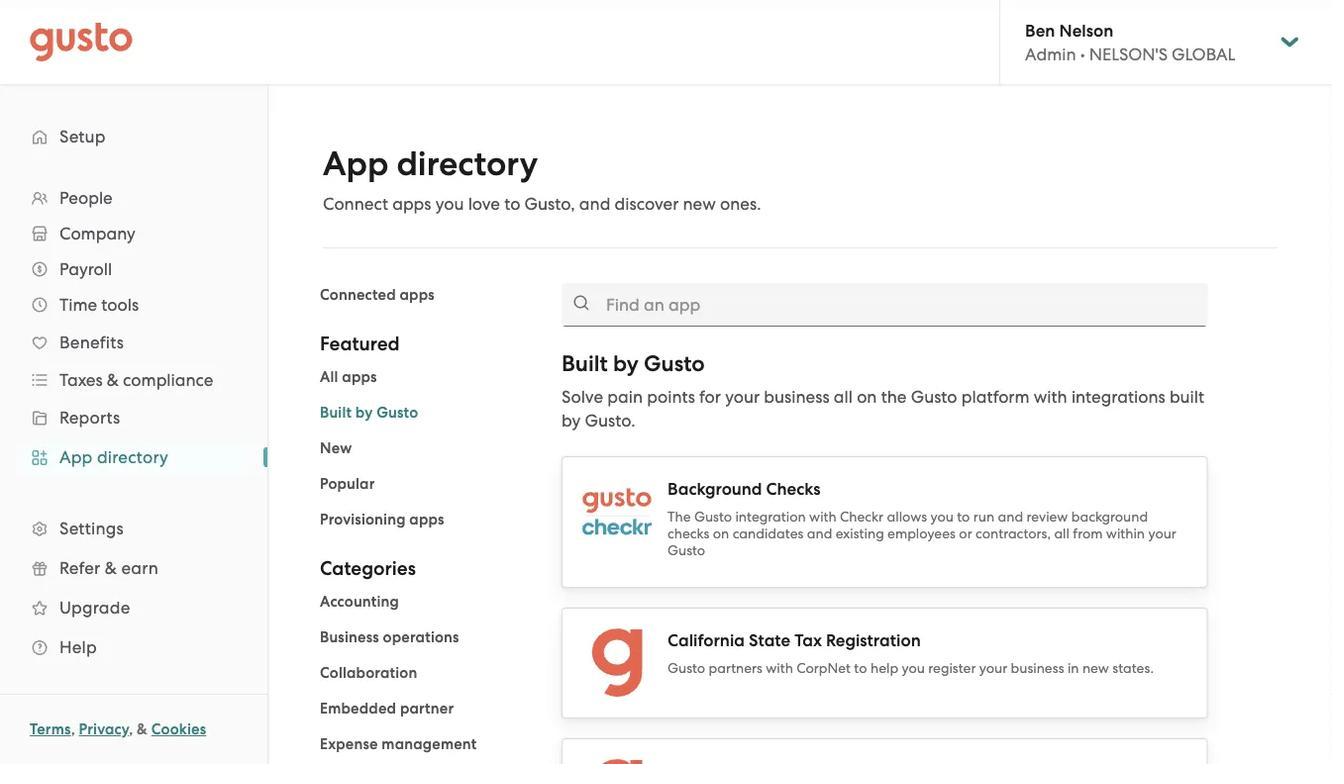 Task type: describe. For each thing, give the bounding box(es) containing it.
0 horizontal spatial built by gusto
[[320, 404, 418, 422]]

payroll
[[59, 259, 112, 279]]

corpnet
[[797, 661, 851, 677]]

2 horizontal spatial by
[[613, 351, 639, 377]]

business operations link
[[320, 629, 459, 647]]

new
[[320, 440, 352, 458]]

gusto down background
[[694, 509, 732, 525]]

or
[[959, 526, 972, 542]]

your inside california state tax registration gusto partners with corpnet to help you register your business in new states.
[[979, 661, 1007, 677]]

help
[[59, 638, 97, 658]]

expense management
[[320, 736, 477, 754]]

admin
[[1025, 44, 1076, 64]]

apps for connected apps
[[400, 286, 435, 304]]

list for featured
[[320, 365, 532, 532]]

contractors,
[[976, 526, 1051, 542]]

management
[[382, 736, 477, 754]]

all
[[320, 368, 338, 386]]

connected apps link
[[320, 286, 435, 304]]

to inside app directory connect apps you love to gusto, and discover new ones.
[[504, 194, 520, 214]]

embedded partner
[[320, 700, 454, 718]]

california state tax registration gusto partners with corpnet to help you register your business in new states.
[[668, 630, 1154, 677]]

background
[[668, 479, 762, 499]]

checks
[[766, 479, 821, 499]]

checks
[[668, 526, 709, 542]]

you inside california state tax registration gusto partners with corpnet to help you register your business in new states.
[[902, 661, 925, 677]]

terms link
[[30, 721, 71, 739]]

privacy
[[79, 721, 129, 739]]

nelson
[[1059, 20, 1114, 40]]

built inside list
[[320, 404, 352, 422]]

people
[[59, 188, 113, 208]]

1 vertical spatial and
[[998, 509, 1023, 525]]

company button
[[20, 216, 248, 252]]

directory for app directory connect apps you love to gusto, and discover new ones.
[[397, 144, 538, 184]]

california
[[668, 630, 745, 651]]

integrations
[[1071, 387, 1165, 407]]

built
[[1170, 387, 1204, 407]]

people button
[[20, 180, 248, 216]]

you inside background checks the gusto integration with checkr allows you to run and review background checks on candidates and existing employees or contractors, all from within your gusto
[[930, 509, 954, 525]]

expense management link
[[320, 736, 477, 754]]

review
[[1027, 509, 1068, 525]]

app directory
[[59, 448, 168, 467]]

your inside solve pain points for your business all on the gusto platform with integrations built by gusto.
[[725, 387, 760, 407]]

gusto up points
[[644, 351, 705, 377]]

setup
[[59, 127, 106, 147]]

candidates
[[733, 526, 804, 542]]

app directory connect apps you love to gusto, and discover new ones.
[[323, 144, 761, 214]]

refer
[[59, 559, 100, 578]]

all inside background checks the gusto integration with checkr allows you to run and review background checks on candidates and existing employees or contractors, all from within your gusto
[[1054, 526, 1070, 542]]

home image
[[30, 22, 133, 62]]

solve pain points for your business all on the gusto platform with integrations built by gusto.
[[562, 387, 1204, 431]]

app for app directory
[[59, 448, 93, 467]]

ben
[[1025, 20, 1055, 40]]

setup link
[[20, 119, 248, 154]]

new inside app directory connect apps you love to gusto, and discover new ones.
[[683, 194, 716, 214]]

business inside solve pain points for your business all on the gusto platform with integrations built by gusto.
[[764, 387, 830, 407]]

all inside solve pain points for your business all on the gusto platform with integrations built by gusto.
[[834, 387, 853, 407]]

nelson's
[[1089, 44, 1168, 64]]

from
[[1073, 526, 1103, 542]]

partner
[[400, 700, 454, 718]]

app for app directory connect apps you love to gusto, and discover new ones.
[[323, 144, 389, 184]]

terms
[[30, 721, 71, 739]]

by inside solve pain points for your business all on the gusto platform with integrations built by gusto.
[[562, 411, 581, 431]]

gusto.
[[585, 411, 635, 431]]

2 vertical spatial and
[[807, 526, 832, 542]]

App Search field
[[562, 283, 1208, 327]]

& for earn
[[105, 559, 117, 578]]

employees
[[887, 526, 956, 542]]

tax
[[794, 630, 822, 651]]

1 , from the left
[[71, 721, 75, 739]]

new inside california state tax registration gusto partners with corpnet to help you register your business in new states.
[[1082, 661, 1109, 677]]

business
[[320, 629, 379, 647]]

the
[[668, 509, 691, 525]]

background
[[1071, 509, 1148, 525]]

time tools button
[[20, 287, 248, 323]]

connect
[[323, 194, 388, 214]]

compliance
[[123, 370, 213, 390]]

reports
[[59, 408, 120, 428]]

privacy link
[[79, 721, 129, 739]]

popular
[[320, 475, 375, 493]]

registration
[[826, 630, 921, 651]]

taxes
[[59, 370, 103, 390]]

cookies
[[151, 721, 206, 739]]

payroll button
[[20, 252, 248, 287]]

existing
[[836, 526, 884, 542]]

featured
[[320, 333, 400, 356]]

popular link
[[320, 475, 375, 493]]

embedded
[[320, 700, 396, 718]]

points
[[647, 387, 695, 407]]

background checks logo image
[[582, 477, 652, 547]]

terms , privacy , & cookies
[[30, 721, 206, 739]]

list containing people
[[0, 180, 267, 668]]

time
[[59, 295, 97, 315]]

2 , from the left
[[129, 721, 133, 739]]

solve
[[562, 387, 603, 407]]

california state tax registration logo image
[[582, 629, 652, 698]]

1 horizontal spatial built
[[562, 351, 608, 377]]

help link
[[20, 630, 248, 666]]

register
[[928, 661, 976, 677]]

with inside background checks the gusto integration with checkr allows you to run and review background checks on candidates and existing employees or contractors, all from within your gusto
[[809, 509, 837, 525]]

expense management logo image
[[582, 760, 652, 765]]

tools
[[101, 295, 139, 315]]



Task type: locate. For each thing, give the bounding box(es) containing it.
directory up "love"
[[397, 144, 538, 184]]

checkr
[[840, 509, 884, 525]]

, left privacy
[[71, 721, 75, 739]]

apps right provisioning
[[409, 511, 444, 529]]

on inside solve pain points for your business all on the gusto platform with integrations built by gusto.
[[857, 387, 877, 407]]

on
[[857, 387, 877, 407], [713, 526, 729, 542]]

list containing accounting
[[320, 590, 532, 765]]

provisioning apps
[[320, 511, 444, 529]]

0 vertical spatial &
[[107, 370, 119, 390]]

app directory link
[[20, 440, 248, 475]]

1 vertical spatial built by gusto
[[320, 404, 418, 422]]

settings link
[[20, 511, 248, 547]]

business
[[764, 387, 830, 407], [1011, 661, 1064, 677]]

None search field
[[562, 283, 1208, 327]]

apps right all
[[342, 368, 377, 386]]

1 horizontal spatial directory
[[397, 144, 538, 184]]

earn
[[121, 559, 158, 578]]

& left the earn
[[105, 559, 117, 578]]

,
[[71, 721, 75, 739], [129, 721, 133, 739]]

for
[[699, 387, 721, 407]]

new right in
[[1082, 661, 1109, 677]]

0 horizontal spatial to
[[504, 194, 520, 214]]

directory inside list
[[97, 448, 168, 467]]

taxes & compliance button
[[20, 362, 248, 398]]

cookies button
[[151, 718, 206, 742]]

1 vertical spatial app
[[59, 448, 93, 467]]

1 horizontal spatial on
[[857, 387, 877, 407]]

apps right connect
[[392, 194, 431, 214]]

apps for all apps
[[342, 368, 377, 386]]

directory for app directory
[[97, 448, 168, 467]]

0 vertical spatial built
[[562, 351, 608, 377]]

accounting
[[320, 593, 399, 611]]

within
[[1106, 526, 1145, 542]]

directory inside app directory connect apps you love to gusto, and discover new ones.
[[397, 144, 538, 184]]

built up solve
[[562, 351, 608, 377]]

built
[[562, 351, 608, 377], [320, 404, 352, 422]]

gusto
[[644, 351, 705, 377], [911, 387, 957, 407], [377, 404, 418, 422], [694, 509, 732, 525], [668, 543, 705, 559], [668, 661, 705, 677]]

provisioning apps link
[[320, 511, 444, 529]]

apps
[[392, 194, 431, 214], [400, 286, 435, 304], [342, 368, 377, 386], [409, 511, 444, 529]]

0 horizontal spatial business
[[764, 387, 830, 407]]

help
[[870, 661, 898, 677]]

and up contractors,
[[998, 509, 1023, 525]]

states.
[[1113, 661, 1154, 677]]

reports link
[[20, 400, 248, 436]]

provisioning
[[320, 511, 406, 529]]

•
[[1080, 44, 1085, 64]]

2 vertical spatial your
[[979, 661, 1007, 677]]

by inside list
[[355, 404, 373, 422]]

on left the
[[857, 387, 877, 407]]

directory
[[397, 144, 538, 184], [97, 448, 168, 467]]

1 horizontal spatial built by gusto
[[562, 351, 705, 377]]

built by gusto up pain
[[562, 351, 705, 377]]

, left cookies
[[129, 721, 133, 739]]

0 horizontal spatial by
[[355, 404, 373, 422]]

categories
[[320, 558, 416, 580]]

by up pain
[[613, 351, 639, 377]]

operations
[[383, 629, 459, 647]]

1 vertical spatial new
[[1082, 661, 1109, 677]]

connected apps
[[320, 286, 435, 304]]

1 horizontal spatial to
[[854, 661, 867, 677]]

in
[[1068, 661, 1079, 677]]

1 horizontal spatial your
[[979, 661, 1007, 677]]

on inside background checks the gusto integration with checkr allows you to run and review background checks on candidates and existing employees or contractors, all from within your gusto
[[713, 526, 729, 542]]

connected
[[320, 286, 396, 304]]

gusto navigation element
[[0, 85, 267, 699]]

all left the
[[834, 387, 853, 407]]

discover
[[615, 194, 679, 214]]

0 vertical spatial with
[[1034, 387, 1067, 407]]

0 vertical spatial all
[[834, 387, 853, 407]]

with inside california state tax registration gusto partners with corpnet to help you register your business in new states.
[[766, 661, 793, 677]]

collaboration
[[320, 665, 417, 682]]

gusto down all apps
[[377, 404, 418, 422]]

0 vertical spatial business
[[764, 387, 830, 407]]

apps right connected
[[400, 286, 435, 304]]

to
[[504, 194, 520, 214], [957, 509, 970, 525], [854, 661, 867, 677]]

you right help
[[902, 661, 925, 677]]

state
[[749, 630, 790, 651]]

gusto inside solve pain points for your business all on the gusto platform with integrations built by gusto.
[[911, 387, 957, 407]]

1 vertical spatial &
[[105, 559, 117, 578]]

all apps
[[320, 368, 377, 386]]

0 vertical spatial to
[[504, 194, 520, 214]]

0 horizontal spatial your
[[725, 387, 760, 407]]

0 horizontal spatial all
[[834, 387, 853, 407]]

and
[[579, 194, 610, 214], [998, 509, 1023, 525], [807, 526, 832, 542]]

& for compliance
[[107, 370, 119, 390]]

0 horizontal spatial ,
[[71, 721, 75, 739]]

gusto down checks on the right bottom of the page
[[668, 543, 705, 559]]

2 vertical spatial with
[[766, 661, 793, 677]]

to left help
[[854, 661, 867, 677]]

0 horizontal spatial directory
[[97, 448, 168, 467]]

time tools
[[59, 295, 139, 315]]

gusto right the
[[911, 387, 957, 407]]

run
[[973, 509, 995, 525]]

to right "love"
[[504, 194, 520, 214]]

1 horizontal spatial and
[[807, 526, 832, 542]]

1 horizontal spatial business
[[1011, 661, 1064, 677]]

0 vertical spatial your
[[725, 387, 760, 407]]

0 horizontal spatial built
[[320, 404, 352, 422]]

you inside app directory connect apps you love to gusto, and discover new ones.
[[435, 194, 464, 214]]

1 vertical spatial all
[[1054, 526, 1070, 542]]

benefits link
[[20, 325, 248, 360]]

2 horizontal spatial you
[[930, 509, 954, 525]]

1 vertical spatial you
[[930, 509, 954, 525]]

business inside california state tax registration gusto partners with corpnet to help you register your business in new states.
[[1011, 661, 1064, 677]]

by
[[613, 351, 639, 377], [355, 404, 373, 422], [562, 411, 581, 431]]

to inside california state tax registration gusto partners with corpnet to help you register your business in new states.
[[854, 661, 867, 677]]

built by gusto link
[[320, 404, 418, 422]]

integration
[[735, 509, 806, 525]]

2 horizontal spatial to
[[957, 509, 970, 525]]

gusto,
[[524, 194, 575, 214]]

your right within
[[1148, 526, 1176, 542]]

and left existing
[[807, 526, 832, 542]]

new left ones.
[[683, 194, 716, 214]]

apps inside app directory connect apps you love to gusto, and discover new ones.
[[392, 194, 431, 214]]

new link
[[320, 440, 352, 458]]

refer & earn link
[[20, 551, 248, 586]]

list containing all apps
[[320, 365, 532, 532]]

with right "platform" at the right bottom of the page
[[1034, 387, 1067, 407]]

1 horizontal spatial you
[[902, 661, 925, 677]]

built up the 'new' link
[[320, 404, 352, 422]]

love
[[468, 194, 500, 214]]

directory down reports link
[[97, 448, 168, 467]]

1 vertical spatial to
[[957, 509, 970, 525]]

0 vertical spatial app
[[323, 144, 389, 184]]

your right register
[[979, 661, 1007, 677]]

0 horizontal spatial on
[[713, 526, 729, 542]]

1 horizontal spatial new
[[1082, 661, 1109, 677]]

list
[[0, 180, 267, 668], [320, 365, 532, 532], [320, 590, 532, 765]]

your inside background checks the gusto integration with checkr allows you to run and review background checks on candidates and existing employees or contractors, all from within your gusto
[[1148, 526, 1176, 542]]

2 horizontal spatial with
[[1034, 387, 1067, 407]]

0 vertical spatial on
[[857, 387, 877, 407]]

you left "love"
[[435, 194, 464, 214]]

1 horizontal spatial with
[[809, 509, 837, 525]]

refer & earn
[[59, 559, 158, 578]]

to inside background checks the gusto integration with checkr allows you to run and review background checks on candidates and existing employees or contractors, all from within your gusto
[[957, 509, 970, 525]]

business left in
[[1011, 661, 1064, 677]]

0 vertical spatial built by gusto
[[562, 351, 705, 377]]

platform
[[961, 387, 1030, 407]]

1 vertical spatial directory
[[97, 448, 168, 467]]

settings
[[59, 519, 124, 539]]

gusto inside list
[[377, 404, 418, 422]]

2 horizontal spatial your
[[1148, 526, 1176, 542]]

with inside solve pain points for your business all on the gusto platform with integrations built by gusto.
[[1034, 387, 1067, 407]]

&
[[107, 370, 119, 390], [105, 559, 117, 578], [137, 721, 148, 739]]

company
[[59, 224, 135, 244]]

2 horizontal spatial and
[[998, 509, 1023, 525]]

2 vertical spatial &
[[137, 721, 148, 739]]

all down review
[[1054, 526, 1070, 542]]

1 vertical spatial your
[[1148, 526, 1176, 542]]

by down solve
[[562, 411, 581, 431]]

0 vertical spatial directory
[[397, 144, 538, 184]]

the
[[881, 387, 907, 407]]

by down all apps
[[355, 404, 373, 422]]

app inside app directory connect apps you love to gusto, and discover new ones.
[[323, 144, 389, 184]]

expense
[[320, 736, 378, 754]]

upgrade
[[59, 598, 130, 618]]

app inside gusto navigation element
[[59, 448, 93, 467]]

& right taxes
[[107, 370, 119, 390]]

gusto down california
[[668, 661, 705, 677]]

app down the reports
[[59, 448, 93, 467]]

0 horizontal spatial you
[[435, 194, 464, 214]]

1 vertical spatial with
[[809, 509, 837, 525]]

1 vertical spatial on
[[713, 526, 729, 542]]

built by gusto
[[562, 351, 705, 377], [320, 404, 418, 422]]

your right for
[[725, 387, 760, 407]]

partners
[[709, 661, 762, 677]]

1 horizontal spatial app
[[323, 144, 389, 184]]

pain
[[607, 387, 643, 407]]

business right for
[[764, 387, 830, 407]]

2 vertical spatial to
[[854, 661, 867, 677]]

ben nelson admin • nelson's global
[[1025, 20, 1235, 64]]

allows
[[887, 509, 927, 525]]

0 vertical spatial new
[[683, 194, 716, 214]]

list for categories
[[320, 590, 532, 765]]

1 vertical spatial built
[[320, 404, 352, 422]]

embedded partner link
[[320, 700, 454, 718]]

upgrade link
[[20, 590, 248, 626]]

on right checks on the right bottom of the page
[[713, 526, 729, 542]]

taxes & compliance
[[59, 370, 213, 390]]

0 horizontal spatial new
[[683, 194, 716, 214]]

2 vertical spatial you
[[902, 661, 925, 677]]

0 horizontal spatial and
[[579, 194, 610, 214]]

app
[[323, 144, 389, 184], [59, 448, 93, 467]]

with down 'state'
[[766, 661, 793, 677]]

0 horizontal spatial with
[[766, 661, 793, 677]]

1 horizontal spatial ,
[[129, 721, 133, 739]]

gusto inside california state tax registration gusto partners with corpnet to help you register your business in new states.
[[668, 661, 705, 677]]

you up 'employees'
[[930, 509, 954, 525]]

and inside app directory connect apps you love to gusto, and discover new ones.
[[579, 194, 610, 214]]

your
[[725, 387, 760, 407], [1148, 526, 1176, 542], [979, 661, 1007, 677]]

1 horizontal spatial all
[[1054, 526, 1070, 542]]

0 vertical spatial you
[[435, 194, 464, 214]]

0 vertical spatial and
[[579, 194, 610, 214]]

to up 'or'
[[957, 509, 970, 525]]

you
[[435, 194, 464, 214], [930, 509, 954, 525], [902, 661, 925, 677]]

benefits
[[59, 333, 124, 353]]

built by gusto down all apps
[[320, 404, 418, 422]]

all apps link
[[320, 368, 377, 386]]

0 horizontal spatial app
[[59, 448, 93, 467]]

& left cookies
[[137, 721, 148, 739]]

& inside dropdown button
[[107, 370, 119, 390]]

1 vertical spatial business
[[1011, 661, 1064, 677]]

1 horizontal spatial by
[[562, 411, 581, 431]]

app up connect
[[323, 144, 389, 184]]

apps for provisioning apps
[[409, 511, 444, 529]]

and right gusto,
[[579, 194, 610, 214]]

with left 'checkr'
[[809, 509, 837, 525]]



Task type: vqa. For each thing, say whether or not it's contained in the screenshot.
from
yes



